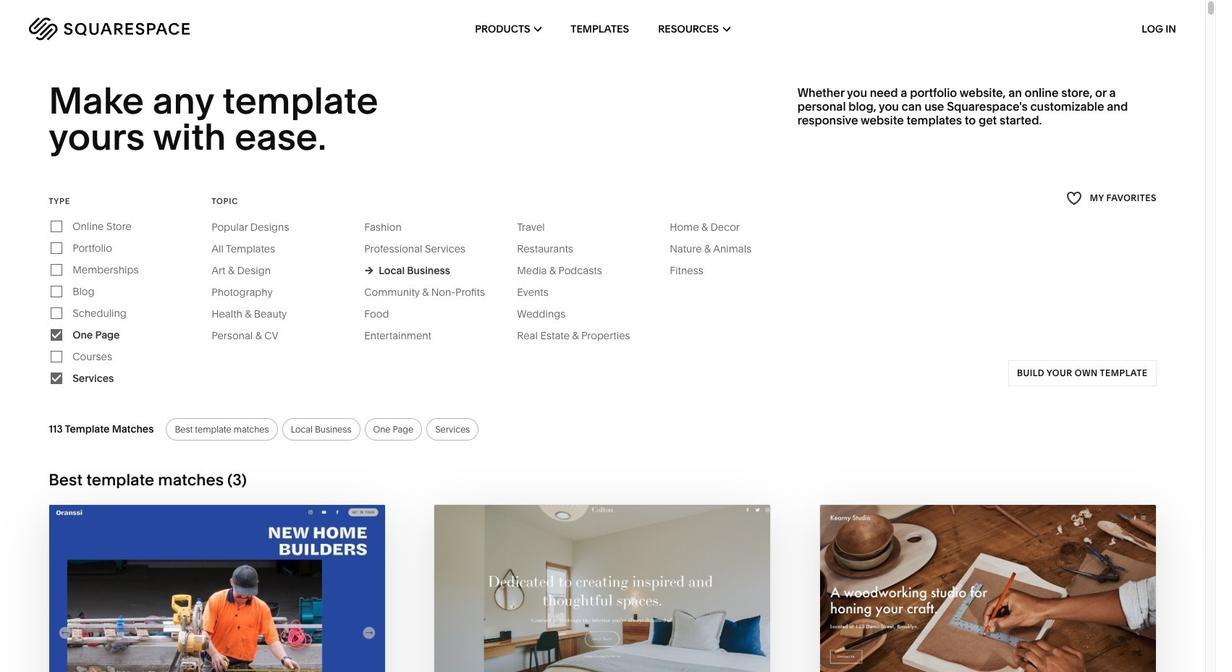 Task type: vqa. For each thing, say whether or not it's contained in the screenshot.
Resources button
no



Task type: describe. For each thing, give the bounding box(es) containing it.
kearny image
[[820, 505, 1156, 673]]

colton image
[[435, 505, 771, 673]]



Task type: locate. For each thing, give the bounding box(es) containing it.
oranssi image
[[49, 505, 386, 673]]



